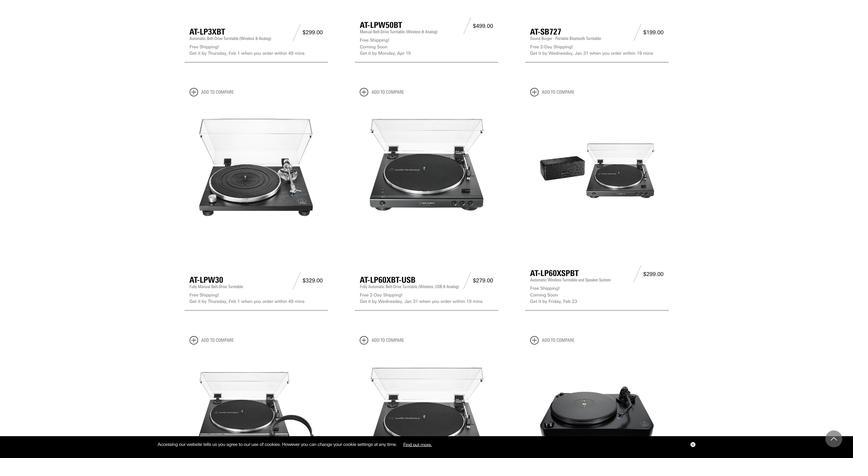Task type: locate. For each thing, give the bounding box(es) containing it.
compare for at lpw30 image
[[216, 89, 234, 95]]

- inside at-sb727 sound burger - portable bluetooth turntable
[[553, 36, 555, 41]]

free
[[360, 38, 369, 43], [190, 44, 198, 49], [530, 44, 539, 49], [530, 286, 539, 291], [190, 293, 198, 298], [360, 293, 369, 298]]

add to compare for at lp60xbt image
[[372, 338, 404, 344]]

0 vertical spatial jan
[[575, 51, 582, 56]]

belt- inside at-lpw30 fully manual belt-drive turntable
[[211, 284, 219, 289]]

1 fully from the left
[[190, 284, 197, 289]]

0 vertical spatial manual
[[360, 29, 372, 34]]

within
[[275, 51, 287, 56], [623, 51, 636, 56], [275, 299, 287, 304], [453, 299, 465, 304]]

0 vertical spatial -
[[553, 36, 555, 41]]

drive inside at-lpw50bt manual belt-drive turntable (wireless & analog)
[[381, 29, 389, 34]]

free 2 -day shipping! get it by wednesday, jan 31 when you order within 19 mins
[[530, 44, 653, 56], [360, 293, 483, 304]]

it left friday,
[[539, 299, 541, 304]]

at-
[[360, 20, 370, 30], [190, 27, 200, 37], [530, 27, 541, 37], [530, 269, 541, 278], [190, 275, 200, 285], [360, 275, 370, 285]]

automatic inside at-lp60xbt-usb fully automatic belt-drive turntable (wireless, usb & analog)
[[368, 284, 385, 289]]

0 horizontal spatial &
[[255, 36, 258, 41]]

2
[[540, 44, 543, 49], [370, 293, 373, 298]]

of
[[260, 442, 264, 448]]

drive inside at-lp60xbt-usb fully automatic belt-drive turntable (wireless, usb & analog)
[[393, 284, 402, 289]]

at lp60xbt usb image
[[360, 102, 493, 235]]

it down lp60xbt-
[[368, 299, 371, 304]]

at- inside at-lp3xbt automatic belt-drive turntable (wireless & analog)
[[190, 27, 200, 37]]

belt- inside at-lpw50bt manual belt-drive turntable (wireless & analog)
[[373, 29, 381, 34]]

find
[[403, 442, 412, 448]]

free 2 -day shipping! get it by wednesday, jan 31 when you order within 19 mins down "(wireless,"
[[360, 293, 483, 304]]

speaker
[[585, 278, 598, 283]]

by left monday,
[[372, 51, 377, 56]]

divider line image
[[461, 18, 473, 34], [291, 24, 303, 41], [632, 24, 643, 41], [632, 266, 643, 283], [291, 273, 303, 289], [461, 273, 473, 289]]

usb
[[402, 275, 416, 285], [435, 284, 442, 289]]

1 horizontal spatial jan
[[575, 51, 582, 56]]

at-lp3xbt automatic belt-drive turntable (wireless & analog)
[[190, 27, 271, 41]]

soon for friday,
[[548, 293, 558, 298]]

0 vertical spatial automatic
[[190, 36, 206, 41]]

1 horizontal spatial analog)
[[425, 29, 438, 34]]

day down 'burger'
[[544, 44, 552, 49]]

1 horizontal spatial coming
[[530, 293, 546, 298]]

0 vertical spatial 1
[[237, 51, 240, 56]]

add
[[201, 89, 209, 95], [372, 89, 380, 95], [542, 89, 550, 95], [201, 338, 209, 344], [372, 338, 380, 344], [542, 338, 550, 344]]

cookies.
[[265, 442, 281, 448]]

drive
[[381, 29, 389, 34], [214, 36, 223, 41], [219, 284, 227, 289], [393, 284, 402, 289]]

shipping! down wireless
[[540, 286, 560, 291]]

1 horizontal spatial 2
[[540, 44, 543, 49]]

our left website
[[179, 442, 186, 448]]

at- for sb727
[[530, 27, 541, 37]]

more.
[[421, 442, 432, 448]]

1 vertical spatial free shipping! get it by thursday, feb 1 when you order within 49 mins
[[190, 293, 305, 304]]

add for at lpw30 image
[[201, 89, 209, 95]]

fully left 'lpw30'
[[190, 284, 197, 289]]

soon up friday,
[[548, 293, 558, 298]]

at- inside at-lpw50bt manual belt-drive turntable (wireless & analog)
[[360, 20, 370, 30]]

compare for at lp60xspbt image at the right of page
[[557, 89, 575, 95]]

coming down lpw50bt
[[360, 44, 376, 49]]

1 vertical spatial automatic
[[530, 278, 547, 283]]

free 2 -day shipping! get it by wednesday, jan 31 when you order within 19 mins down bluetooth
[[530, 44, 653, 56]]

31 down at-lp60xbt-usb fully automatic belt-drive turntable (wireless, usb & analog)
[[413, 299, 418, 304]]

feb
[[229, 51, 236, 56], [229, 299, 236, 304], [563, 299, 571, 304]]

31
[[583, 51, 589, 56], [413, 299, 418, 304]]

fully inside at-lpw30 fully manual belt-drive turntable
[[190, 284, 197, 289]]

thursday, down at-lpw30 fully manual belt-drive turntable
[[208, 299, 227, 304]]

lp3xbt
[[200, 27, 225, 37]]

1 vertical spatial 49
[[288, 299, 293, 304]]

add to compare button for "at lp60xbt usb" image
[[360, 88, 404, 96]]

add to compare button
[[190, 88, 234, 96], [360, 88, 404, 96], [530, 88, 575, 96], [190, 337, 234, 345], [360, 337, 404, 345], [530, 337, 575, 345]]

wednesday, down lp60xbt-
[[378, 299, 403, 304]]

0 vertical spatial soon
[[377, 44, 388, 49]]

0 horizontal spatial coming
[[360, 44, 376, 49]]

1 vertical spatial jan
[[405, 299, 412, 304]]

2 down lp60xbt-
[[370, 293, 373, 298]]

coming for monday,
[[360, 44, 376, 49]]

to for at lp60xbt image
[[381, 338, 385, 344]]

2 vertical spatial automatic
[[368, 284, 385, 289]]

our
[[179, 442, 186, 448], [244, 442, 250, 448]]

1 vertical spatial coming
[[530, 293, 546, 298]]

0 horizontal spatial fully
[[190, 284, 197, 289]]

thursday, down the lp3xbt
[[208, 51, 227, 56]]

belt-
[[373, 29, 381, 34], [207, 36, 214, 41], [211, 284, 219, 289], [386, 284, 393, 289]]

1 down at-lpw30 fully manual belt-drive turntable
[[237, 299, 240, 304]]

find out more. link
[[398, 440, 437, 450]]

15
[[406, 51, 411, 56]]

it left monday,
[[368, 51, 371, 56]]

1 horizontal spatial manual
[[360, 29, 372, 34]]

1 horizontal spatial our
[[244, 442, 250, 448]]

1 horizontal spatial (wireless
[[406, 29, 421, 34]]

1 vertical spatial soon
[[548, 293, 558, 298]]

- right 'burger'
[[553, 36, 555, 41]]

1 horizontal spatial 19
[[637, 51, 642, 56]]

analog) for lp3xbt
[[259, 36, 271, 41]]

arrow up image
[[831, 437, 837, 443]]

1 vertical spatial (wireless
[[240, 36, 254, 41]]

2 vertical spatial &
[[443, 284, 446, 289]]

accessing
[[158, 442, 178, 448]]

it down the lp3xbt
[[198, 51, 200, 56]]

- down 'burger'
[[543, 44, 544, 49]]

when
[[241, 51, 253, 56], [590, 51, 601, 56], [241, 299, 253, 304], [419, 299, 431, 304]]

lpw50bt
[[370, 20, 402, 30]]

feb inside free shipping! coming soon get it by friday, feb 23
[[563, 299, 571, 304]]

divider line image for at-lpw30
[[291, 273, 303, 289]]

divider line image for at-lp60xspbt
[[632, 266, 643, 283]]

shipping! up monday,
[[370, 38, 389, 43]]

0 vertical spatial $299.00
[[303, 29, 323, 36]]

by left friday,
[[543, 299, 547, 304]]

0 vertical spatial analog)
[[425, 29, 438, 34]]

to for at lp60xspbt image at the right of page
[[551, 89, 556, 95]]

free shipping! get it by thursday, feb 1 when you order within 49 mins
[[190, 44, 305, 56], [190, 293, 305, 304]]

1 vertical spatial &
[[255, 36, 258, 41]]

1 horizontal spatial fully
[[360, 284, 367, 289]]

at- inside at-lp60xspbt automatic wireless turntable and speaker system
[[530, 269, 541, 278]]

jan down at-lp60xbt-usb fully automatic belt-drive turntable (wireless, usb & analog)
[[405, 299, 412, 304]]

0 horizontal spatial $299.00
[[303, 29, 323, 36]]

at-lp60xspbt automatic wireless turntable and speaker system
[[530, 269, 611, 283]]

0 horizontal spatial day
[[374, 293, 382, 298]]

0 horizontal spatial 31
[[413, 299, 418, 304]]

1 vertical spatial -
[[543, 44, 544, 49]]

0 vertical spatial free shipping! get it by thursday, feb 1 when you order within 49 mins
[[190, 44, 305, 56]]

0 horizontal spatial wednesday,
[[378, 299, 403, 304]]

& inside at-lp3xbt automatic belt-drive turntable (wireless & analog)
[[255, 36, 258, 41]]

belt- inside at-lp60xbt-usb fully automatic belt-drive turntable (wireless, usb & analog)
[[386, 284, 393, 289]]

0 horizontal spatial soon
[[377, 44, 388, 49]]

add for at lp60xspbt image at the right of page
[[542, 89, 550, 95]]

day
[[544, 44, 552, 49], [374, 293, 382, 298]]

0 vertical spatial free 2 -day shipping! get it by wednesday, jan 31 when you order within 19 mins
[[530, 44, 653, 56]]

(wireless inside at-lp3xbt automatic belt-drive turntable (wireless & analog)
[[240, 36, 254, 41]]

0 horizontal spatial 19
[[467, 299, 472, 304]]

add for at lp60xhp image
[[201, 338, 209, 344]]

compare for "at lp60xbt usb" image
[[386, 89, 404, 95]]

1 horizontal spatial -
[[543, 44, 544, 49]]

portable
[[556, 36, 569, 41]]

feb down at-lp3xbt automatic belt-drive turntable (wireless & analog)
[[229, 51, 236, 56]]

analog) inside at-lpw50bt manual belt-drive turntable (wireless & analog)
[[425, 29, 438, 34]]

jan down bluetooth
[[575, 51, 582, 56]]

by
[[202, 51, 207, 56], [372, 51, 377, 56], [543, 51, 547, 56], [202, 299, 207, 304], [372, 299, 377, 304], [543, 299, 547, 304]]

0 horizontal spatial -
[[373, 293, 374, 298]]

use
[[252, 442, 258, 448]]

coming for friday,
[[530, 293, 546, 298]]

& for lpw50bt
[[422, 29, 424, 34]]

1 horizontal spatial day
[[544, 44, 552, 49]]

free inside free shipping! coming soon get it by friday, feb 23
[[530, 286, 539, 291]]

however
[[282, 442, 300, 448]]

analog) inside at-lp3xbt automatic belt-drive turntable (wireless & analog)
[[259, 36, 271, 41]]

drive inside at-lpw30 fully manual belt-drive turntable
[[219, 284, 227, 289]]

at- for lp60xspbt
[[530, 269, 541, 278]]

add to compare for at lp60xhp image
[[201, 338, 234, 344]]

coming
[[360, 44, 376, 49], [530, 293, 546, 298]]

1 horizontal spatial soon
[[548, 293, 558, 298]]

(wireless for at-lpw50bt
[[406, 29, 421, 34]]

by down 'lpw30'
[[202, 299, 207, 304]]

2 vertical spatial analog)
[[447, 284, 459, 289]]

0 horizontal spatial free 2 -day shipping! get it by wednesday, jan 31 when you order within 19 mins
[[360, 293, 483, 304]]

1 horizontal spatial $299.00
[[643, 271, 664, 278]]

bluetooth
[[570, 36, 585, 41]]

shipping! inside free shipping! coming soon get it by friday, feb 23
[[540, 286, 560, 291]]

1 down at-lp3xbt automatic belt-drive turntable (wireless & analog)
[[237, 51, 240, 56]]

any
[[379, 442, 386, 448]]

-
[[553, 36, 555, 41], [543, 44, 544, 49], [373, 293, 374, 298]]

coming inside free shipping! coming soon get it by monday, apr 15
[[360, 44, 376, 49]]

2 horizontal spatial -
[[553, 36, 555, 41]]

mins
[[295, 51, 305, 56], [643, 51, 653, 56], [295, 299, 305, 304], [473, 299, 483, 304]]

compare for at lp60xbt image
[[386, 338, 404, 344]]

at-lpw50bt manual belt-drive turntable (wireless & analog)
[[360, 20, 438, 34]]

0 vertical spatial 49
[[288, 51, 293, 56]]

0 vertical spatial thursday,
[[208, 51, 227, 56]]

2 thursday, from the top
[[208, 299, 227, 304]]

1 horizontal spatial &
[[422, 29, 424, 34]]

usb right "(wireless,"
[[435, 284, 442, 289]]

to for at lp60xhp image
[[210, 338, 215, 344]]

&
[[422, 29, 424, 34], [255, 36, 258, 41], [443, 284, 446, 289]]

at- inside at-lp60xbt-usb fully automatic belt-drive turntable (wireless, usb & analog)
[[360, 275, 370, 285]]

1 vertical spatial wednesday,
[[378, 299, 403, 304]]

soon
[[377, 44, 388, 49], [548, 293, 558, 298]]

0 horizontal spatial (wireless
[[240, 36, 254, 41]]

soon up monday,
[[377, 44, 388, 49]]

at- inside at-lpw30 fully manual belt-drive turntable
[[190, 275, 200, 285]]

fully
[[190, 284, 197, 289], [360, 284, 367, 289]]

automatic
[[190, 36, 206, 41], [530, 278, 547, 283], [368, 284, 385, 289]]

2 horizontal spatial analog)
[[447, 284, 459, 289]]

0 vertical spatial (wireless
[[406, 29, 421, 34]]

49
[[288, 51, 293, 56], [288, 299, 293, 304]]

31 down bluetooth
[[583, 51, 589, 56]]

to
[[210, 89, 215, 95], [381, 89, 385, 95], [551, 89, 556, 95], [210, 338, 215, 344], [381, 338, 385, 344], [551, 338, 556, 344], [239, 442, 243, 448]]

shipping!
[[370, 38, 389, 43], [200, 44, 219, 49], [554, 44, 573, 49], [540, 286, 560, 291], [200, 293, 219, 298], [383, 293, 403, 298]]

2 down 'burger'
[[540, 44, 543, 49]]

it
[[198, 51, 200, 56], [368, 51, 371, 56], [539, 51, 541, 56], [198, 299, 200, 304], [368, 299, 371, 304], [539, 299, 541, 304]]

2 fully from the left
[[360, 284, 367, 289]]

- down lp60xbt-
[[373, 293, 374, 298]]

1 vertical spatial 2
[[370, 293, 373, 298]]

settings
[[357, 442, 373, 448]]

get
[[190, 51, 197, 56], [360, 51, 367, 56], [530, 51, 537, 56], [190, 299, 197, 304], [360, 299, 367, 304], [530, 299, 537, 304]]

0 horizontal spatial manual
[[198, 284, 210, 289]]

sb727
[[541, 27, 562, 37]]

1 horizontal spatial 31
[[583, 51, 589, 56]]

manual inside at-lpw50bt manual belt-drive turntable (wireless & analog)
[[360, 29, 372, 34]]

order
[[262, 51, 273, 56], [611, 51, 622, 56], [262, 299, 273, 304], [441, 299, 451, 304]]

at- inside at-sb727 sound burger - portable bluetooth turntable
[[530, 27, 541, 37]]

$329.00
[[303, 278, 323, 284]]

automatic inside at-lp60xspbt automatic wireless turntable and speaker system
[[530, 278, 547, 283]]

turntable inside at-lpw30 fully manual belt-drive turntable
[[228, 284, 243, 289]]

divider line image for at-lpw50bt
[[461, 18, 473, 34]]

1 horizontal spatial automatic
[[368, 284, 385, 289]]

lp60xspbt
[[541, 269, 579, 278]]

1 vertical spatial 1
[[237, 299, 240, 304]]

automatic inside at-lp3xbt automatic belt-drive turntable (wireless & analog)
[[190, 36, 206, 41]]

at- for lp3xbt
[[190, 27, 200, 37]]

wednesday, down portable
[[549, 51, 574, 56]]

shipping! down the lp3xbt
[[200, 44, 219, 49]]

& inside at-lpw50bt manual belt-drive turntable (wireless & analog)
[[422, 29, 424, 34]]

wednesday,
[[549, 51, 574, 56], [378, 299, 403, 304]]

1 vertical spatial $299.00
[[643, 271, 664, 278]]

coming inside free shipping! coming soon get it by friday, feb 23
[[530, 293, 546, 298]]

usb left "(wireless,"
[[402, 275, 416, 285]]

0 vertical spatial 31
[[583, 51, 589, 56]]

1 horizontal spatial usb
[[435, 284, 442, 289]]

add to compare
[[201, 89, 234, 95], [372, 89, 404, 95], [542, 89, 575, 95], [201, 338, 234, 344], [372, 338, 404, 344], [542, 338, 575, 344]]

(wireless inside at-lpw50bt manual belt-drive turntable (wireless & analog)
[[406, 29, 421, 34]]

compare
[[216, 89, 234, 95], [386, 89, 404, 95], [557, 89, 575, 95], [216, 338, 234, 344], [386, 338, 404, 344], [557, 338, 575, 344]]

by down lp60xbt-
[[372, 299, 377, 304]]

0 vertical spatial wednesday,
[[549, 51, 574, 56]]

2 free shipping! get it by thursday, feb 1 when you order within 49 mins from the top
[[190, 293, 305, 304]]

at lp7 image
[[530, 350, 664, 459]]

turntable
[[390, 29, 405, 34], [224, 36, 239, 41], [586, 36, 601, 41], [562, 278, 577, 283], [228, 284, 243, 289], [403, 284, 418, 289]]

you
[[254, 51, 261, 56], [602, 51, 610, 56], [254, 299, 261, 304], [432, 299, 439, 304], [218, 442, 225, 448], [301, 442, 308, 448]]

get inside free shipping! coming soon get it by friday, feb 23
[[530, 299, 537, 304]]

0 horizontal spatial our
[[179, 442, 186, 448]]

thursday,
[[208, 51, 227, 56], [208, 299, 227, 304]]

2 horizontal spatial automatic
[[530, 278, 547, 283]]

0 horizontal spatial automatic
[[190, 36, 206, 41]]

2 horizontal spatial &
[[443, 284, 446, 289]]

free inside free shipping! coming soon get it by monday, apr 15
[[360, 38, 369, 43]]

2 our from the left
[[244, 442, 250, 448]]

to for "at lp60xbt usb" image
[[381, 89, 385, 95]]

analog)
[[425, 29, 438, 34], [259, 36, 271, 41], [447, 284, 459, 289]]

1 vertical spatial thursday,
[[208, 299, 227, 304]]

get inside free shipping! coming soon get it by monday, apr 15
[[360, 51, 367, 56]]

add for "at lp60xbt usb" image
[[372, 89, 380, 95]]

19
[[637, 51, 642, 56], [467, 299, 472, 304]]

wireless
[[548, 278, 561, 283]]

soon inside free shipping! coming soon get it by monday, apr 15
[[377, 44, 388, 49]]

day down lp60xbt-
[[374, 293, 382, 298]]

$199.00
[[643, 29, 664, 36]]

fully left lp60xbt-
[[360, 284, 367, 289]]

feb left 23
[[563, 299, 571, 304]]

divider line image for at-sb727
[[632, 24, 643, 41]]

our left use
[[244, 442, 250, 448]]

coming down lp60xspbt
[[530, 293, 546, 298]]

soon inside free shipping! coming soon get it by friday, feb 23
[[548, 293, 558, 298]]

manual
[[360, 29, 372, 34], [198, 284, 210, 289]]

$299.00
[[303, 29, 323, 36], [643, 271, 664, 278]]

1 thursday, from the top
[[208, 51, 227, 56]]

1 vertical spatial manual
[[198, 284, 210, 289]]

0 vertical spatial &
[[422, 29, 424, 34]]

(wireless
[[406, 29, 421, 34], [240, 36, 254, 41]]

1 1 from the top
[[237, 51, 240, 56]]

$499.00
[[473, 23, 493, 29]]

1
[[237, 51, 240, 56], [237, 299, 240, 304]]

0 vertical spatial coming
[[360, 44, 376, 49]]

1 vertical spatial analog)
[[259, 36, 271, 41]]

0 horizontal spatial analog)
[[259, 36, 271, 41]]

compare for the at lp7 image
[[557, 338, 575, 344]]

jan
[[575, 51, 582, 56], [405, 299, 412, 304]]



Task type: describe. For each thing, give the bounding box(es) containing it.
$279.00
[[473, 278, 493, 284]]

add to compare button for at lp60xhp image
[[190, 337, 234, 345]]

turntable inside at-lp3xbt automatic belt-drive turntable (wireless & analog)
[[224, 36, 239, 41]]

at- for lp60xbt-
[[360, 275, 370, 285]]

feb down at-lpw30 fully manual belt-drive turntable
[[229, 299, 236, 304]]

shipping! down portable
[[554, 44, 573, 49]]

by inside free shipping! coming soon get it by monday, apr 15
[[372, 51, 377, 56]]

can
[[309, 442, 316, 448]]

at-lpw30 fully manual belt-drive turntable
[[190, 275, 243, 289]]

analog) for lpw50bt
[[425, 29, 438, 34]]

system
[[599, 278, 611, 283]]

add to compare button for at lpw30 image
[[190, 88, 234, 96]]

by inside free shipping! coming soon get it by friday, feb 23
[[543, 299, 547, 304]]

1 free shipping! get it by thursday, feb 1 when you order within 49 mins from the top
[[190, 44, 305, 56]]

1 49 from the top
[[288, 51, 293, 56]]

find out more.
[[403, 442, 432, 448]]

automatic for lp60xspbt
[[530, 278, 547, 283]]

your
[[333, 442, 342, 448]]

(wireless for at-lp3xbt
[[240, 36, 254, 41]]

add to compare button for at lp60xspbt image at the right of page
[[530, 88, 575, 96]]

& inside at-lp60xbt-usb fully automatic belt-drive turntable (wireless, usb & analog)
[[443, 284, 446, 289]]

friday,
[[549, 299, 562, 304]]

drive inside at-lp3xbt automatic belt-drive turntable (wireless & analog)
[[214, 36, 223, 41]]

2 1 from the top
[[237, 299, 240, 304]]

shipping! down at-lpw30 fully manual belt-drive turntable
[[200, 293, 219, 298]]

it down sound
[[539, 51, 541, 56]]

at lp60xspbt image
[[530, 102, 664, 235]]

$299.00 for at-lp3xbt
[[303, 29, 323, 36]]

at-lp60xbt-usb fully automatic belt-drive turntable (wireless, usb & analog)
[[360, 275, 459, 289]]

monday,
[[378, 51, 396, 56]]

23
[[572, 299, 577, 304]]

1 vertical spatial day
[[374, 293, 382, 298]]

lp60xbt-
[[370, 275, 402, 285]]

at- for lpw30
[[190, 275, 200, 285]]

burger
[[542, 36, 552, 41]]

at-sb727 sound burger - portable bluetooth turntable
[[530, 27, 601, 41]]

1 our from the left
[[179, 442, 186, 448]]

0 vertical spatial 19
[[637, 51, 642, 56]]

add to compare for "at lp60xbt usb" image
[[372, 89, 404, 95]]

it inside free shipping! coming soon get it by monday, apr 15
[[368, 51, 371, 56]]

at
[[374, 442, 378, 448]]

by down the lp3xbt
[[202, 51, 207, 56]]

add for at lp60xbt image
[[372, 338, 380, 344]]

1 horizontal spatial wednesday,
[[549, 51, 574, 56]]

us
[[212, 442, 217, 448]]

0 horizontal spatial 2
[[370, 293, 373, 298]]

0 horizontal spatial jan
[[405, 299, 412, 304]]

by down 'burger'
[[543, 51, 547, 56]]

automatic for lp3xbt
[[190, 36, 206, 41]]

add for the at lp7 image
[[542, 338, 550, 344]]

agree
[[226, 442, 238, 448]]

tells
[[203, 442, 211, 448]]

compare for at lp60xhp image
[[216, 338, 234, 344]]

analog) inside at-lp60xbt-usb fully automatic belt-drive turntable (wireless, usb & analog)
[[447, 284, 459, 289]]

at lp60xbt image
[[360, 350, 493, 459]]

at- for lpw50bt
[[360, 20, 370, 30]]

0 horizontal spatial usb
[[402, 275, 416, 285]]

turntable inside at-lpw50bt manual belt-drive turntable (wireless & analog)
[[390, 29, 405, 34]]

cookie
[[343, 442, 356, 448]]

add to compare for the at lp7 image
[[542, 338, 575, 344]]

to for the at lp7 image
[[551, 338, 556, 344]]

1 vertical spatial 31
[[413, 299, 418, 304]]

$299.00 for at-lp60xspbt
[[643, 271, 664, 278]]

website
[[187, 442, 202, 448]]

and
[[578, 278, 584, 283]]

1 horizontal spatial free 2 -day shipping! get it by wednesday, jan 31 when you order within 19 mins
[[530, 44, 653, 56]]

sound
[[530, 36, 541, 41]]

at lpw30 image
[[190, 102, 323, 235]]

2 vertical spatial -
[[373, 293, 374, 298]]

2 49 from the top
[[288, 299, 293, 304]]

add to compare for at lpw30 image
[[201, 89, 234, 95]]

shipping! inside free shipping! coming soon get it by monday, apr 15
[[370, 38, 389, 43]]

shipping! down lp60xbt-
[[383, 293, 403, 298]]

fully inside at-lp60xbt-usb fully automatic belt-drive turntable (wireless, usb & analog)
[[360, 284, 367, 289]]

& for lp3xbt
[[255, 36, 258, 41]]

soon for monday,
[[377, 44, 388, 49]]

turntable inside at-lp60xspbt automatic wireless turntable and speaker system
[[562, 278, 577, 283]]

add to compare button for the at lp7 image
[[530, 337, 575, 345]]

it down 'lpw30'
[[198, 299, 200, 304]]

1 vertical spatial 19
[[467, 299, 472, 304]]

add to compare for at lp60xspbt image at the right of page
[[542, 89, 575, 95]]

free shipping! coming soon get it by monday, apr 15
[[360, 38, 411, 56]]

manual inside at-lpw30 fully manual belt-drive turntable
[[198, 284, 210, 289]]

0 vertical spatial 2
[[540, 44, 543, 49]]

turntable inside at-sb727 sound burger - portable bluetooth turntable
[[586, 36, 601, 41]]

to for at lpw30 image
[[210, 89, 215, 95]]

divider line image for at-lp60xbt-usb
[[461, 273, 473, 289]]

out
[[413, 442, 419, 448]]

divider line image for at-lp3xbt
[[291, 24, 303, 41]]

time.
[[387, 442, 397, 448]]

turntable inside at-lp60xbt-usb fully automatic belt-drive turntable (wireless, usb & analog)
[[403, 284, 418, 289]]

it inside free shipping! coming soon get it by friday, feb 23
[[539, 299, 541, 304]]

change
[[318, 442, 332, 448]]

belt- inside at-lp3xbt automatic belt-drive turntable (wireless & analog)
[[207, 36, 214, 41]]

1 vertical spatial free 2 -day shipping! get it by wednesday, jan 31 when you order within 19 mins
[[360, 293, 483, 304]]

accessing our website tells us you agree to our use of cookies. however you can change your cookie settings at any time.
[[158, 442, 398, 448]]

0 vertical spatial day
[[544, 44, 552, 49]]

at lp60xhp image
[[190, 350, 323, 459]]

add to compare button for at lp60xbt image
[[360, 337, 404, 345]]

apr
[[397, 51, 405, 56]]

free shipping! coming soon get it by friday, feb 23
[[530, 286, 577, 304]]

(wireless,
[[418, 284, 434, 289]]

cross image
[[691, 444, 694, 447]]

lpw30
[[200, 275, 223, 285]]



Task type: vqa. For each thing, say whether or not it's contained in the screenshot.
tells
yes



